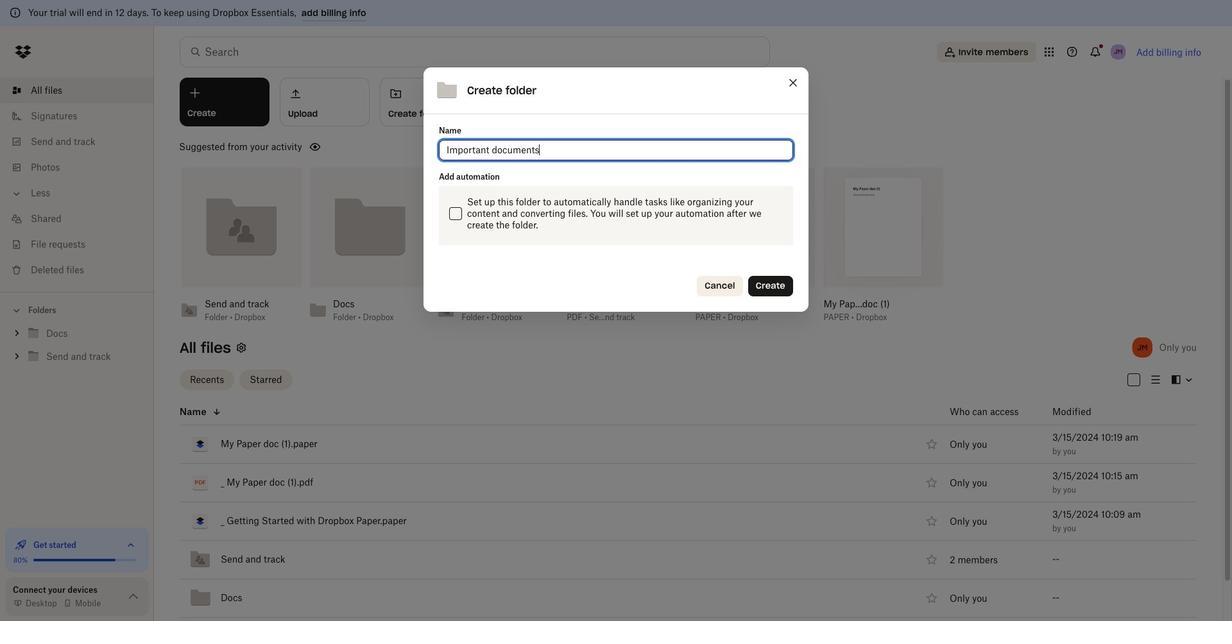 Task type: locate. For each thing, give the bounding box(es) containing it.
0 vertical spatial add to starred image
[[924, 475, 940, 490]]

add to starred image
[[924, 475, 940, 490], [924, 552, 940, 567]]

add to starred image for name docs, modified 3/15/2024 9:15 am, element
[[924, 590, 940, 606]]

1 vertical spatial add to starred image
[[924, 552, 940, 567]]

name docs, modified 3/15/2024 9:15 am, element
[[180, 579, 1197, 618]]

1 vertical spatial add to starred image
[[924, 513, 940, 529]]

name _ my paper doc (1).pdf, modified 3/15/2024 10:15 am, element
[[180, 464, 1197, 502]]

group
[[0, 320, 154, 378]]

2 add to starred image from the top
[[924, 552, 940, 567]]

2 vertical spatial add to starred image
[[924, 590, 940, 606]]

add to starred image inside name _ getting started with dropbox paper.paper, modified 3/15/2024 10:09 am, element
[[924, 513, 940, 529]]

3 add to starred image from the top
[[924, 590, 940, 606]]

add to starred image inside name _ my paper doc (1).pdf, modified 3/15/2024 10:15 am, element
[[924, 475, 940, 490]]

table
[[162, 400, 1197, 618]]

dialog
[[424, 67, 809, 312]]

add to starred image for name _ my paper doc (1).pdf, modified 3/15/2024 10:15 am, element
[[924, 475, 940, 490]]

1 add to starred image from the top
[[924, 475, 940, 490]]

add to starred image inside name docs, modified 3/15/2024 9:15 am, element
[[924, 590, 940, 606]]

Folder name input text field
[[447, 143, 786, 157]]

0 vertical spatial add to starred image
[[924, 436, 940, 452]]

2 add to starred image from the top
[[924, 513, 940, 529]]

alert
[[0, 0, 1232, 26]]

add to starred image inside name my paper doc (1).paper, modified 3/15/2024 10:19 am, element
[[924, 436, 940, 452]]

name _ getting started with dropbox paper.paper, modified 3/15/2024 10:09 am, element
[[180, 502, 1197, 541]]

1 add to starred image from the top
[[924, 436, 940, 452]]

add to starred image inside name send and track, modified 3/15/2024 9:46 am, element
[[924, 552, 940, 567]]

list
[[0, 70, 154, 292]]

less image
[[10, 187, 23, 200]]

list item
[[0, 78, 154, 103]]

add to starred image
[[924, 436, 940, 452], [924, 513, 940, 529], [924, 590, 940, 606]]



Task type: vqa. For each thing, say whether or not it's contained in the screenshot.
the middle the TT
no



Task type: describe. For each thing, give the bounding box(es) containing it.
name my paper doc (1).paper, modified 3/15/2024 10:19 am, element
[[180, 425, 1197, 464]]

dropbox image
[[10, 39, 36, 65]]

name send and track, modified 3/15/2024 9:46 am, element
[[180, 541, 1197, 579]]

add to starred image for name my paper doc (1).paper, modified 3/15/2024 10:19 am, element
[[924, 436, 940, 452]]

add to starred image for name _ getting started with dropbox paper.paper, modified 3/15/2024 10:09 am, element
[[924, 513, 940, 529]]

add to starred image for name send and track, modified 3/15/2024 9:46 am, element
[[924, 552, 940, 567]]



